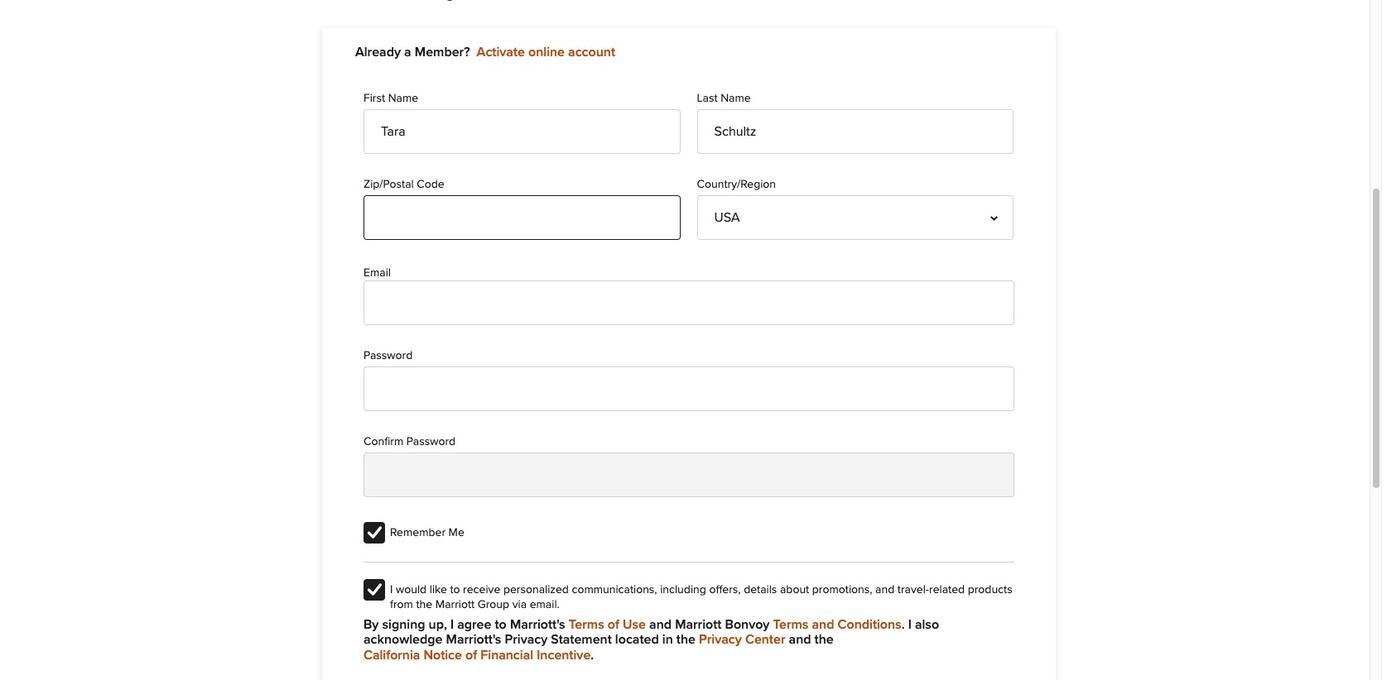 Task type: vqa. For each thing, say whether or not it's contained in the screenshot.
I Would Like To Receive Personalized Communications, Including Offers, Details About Promotions, And Travel-Related Products From The Marriott Group Via Email.
yes



Task type: locate. For each thing, give the bounding box(es) containing it.
Email text field
[[364, 281, 1014, 325]]

0 vertical spatial .
[[901, 619, 905, 632]]

up,
[[429, 619, 447, 632]]

the inside i would like to receive personalized communications, including offers, details about promotions, and travel-related products from the marriott group via email.
[[416, 599, 432, 611]]

0 horizontal spatial to
[[450, 584, 460, 596]]

privacy center link
[[699, 633, 785, 648]]

marriott down i would like to receive personalized communications, including offers, details about promotions, and travel-related products from the marriott group via email.
[[675, 619, 722, 632]]

marriott down like
[[435, 599, 475, 611]]

would
[[396, 584, 427, 596]]

0 horizontal spatial name
[[388, 93, 418, 105]]

terms up statement
[[569, 619, 604, 632]]

i inside . i also acknowledge marriott's privacy statement located in the
[[908, 619, 912, 632]]

1 horizontal spatial terms
[[773, 619, 809, 632]]

notice
[[424, 649, 462, 662]]

1 horizontal spatial the
[[676, 634, 696, 647]]

of right notice at the left of the page
[[465, 649, 477, 662]]

1 horizontal spatial privacy
[[699, 634, 742, 647]]

0 horizontal spatial i
[[390, 584, 393, 596]]

1 vertical spatial of
[[465, 649, 477, 662]]

california notice of financial incentive link
[[364, 648, 591, 663]]

the right in
[[676, 634, 696, 647]]

to inside i would like to receive personalized communications, including offers, details about promotions, and travel-related products from the marriott group via email.
[[450, 584, 460, 596]]

i left also
[[908, 619, 912, 632]]

privacy inside "privacy center and the california notice of financial incentive ."
[[699, 634, 742, 647]]

name right first
[[388, 93, 418, 105]]

and up in
[[649, 619, 672, 632]]

2 horizontal spatial the
[[815, 634, 834, 647]]

2 name from the left
[[721, 93, 751, 105]]

0 horizontal spatial marriott's
[[446, 634, 501, 647]]

marriott's
[[510, 619, 565, 632], [446, 634, 501, 647]]

. i also acknowledge marriott's privacy statement located in the
[[364, 619, 939, 647]]

also
[[915, 619, 939, 632]]

and inside "privacy center and the california notice of financial incentive ."
[[789, 634, 811, 647]]

1 horizontal spatial name
[[721, 93, 751, 105]]

0 horizontal spatial terms
[[569, 619, 604, 632]]

of inside "privacy center and the california notice of financial incentive ."
[[465, 649, 477, 662]]

0 vertical spatial marriott
[[435, 599, 475, 611]]

from
[[390, 599, 413, 611]]

first
[[364, 93, 385, 105]]

signing
[[382, 619, 425, 632]]

last name
[[697, 93, 751, 105]]

name right last
[[721, 93, 751, 105]]

1 vertical spatial marriott's
[[446, 634, 501, 647]]

name for first name
[[388, 93, 418, 105]]

already
[[355, 46, 401, 59]]

usa
[[714, 211, 740, 225]]

marriott's inside . i also acknowledge marriott's privacy statement located in the
[[446, 634, 501, 647]]

a
[[404, 46, 411, 59]]

to right like
[[450, 584, 460, 596]]

2 privacy from the left
[[699, 634, 742, 647]]

name for last name
[[721, 93, 751, 105]]

account
[[568, 46, 615, 59]]

1 terms from the left
[[569, 619, 604, 632]]

i inside i would like to receive personalized communications, including offers, details about promotions, and travel-related products from the marriott group via email.
[[390, 584, 393, 596]]

privacy up financial
[[505, 634, 548, 647]]

0 vertical spatial of
[[608, 619, 619, 632]]

1 vertical spatial marriott
[[675, 619, 722, 632]]

0 vertical spatial to
[[450, 584, 460, 596]]

1 horizontal spatial of
[[608, 619, 619, 632]]

i
[[390, 584, 393, 596], [450, 619, 454, 632], [908, 619, 912, 632]]

.
[[901, 619, 905, 632], [591, 649, 594, 662]]

1 horizontal spatial .
[[901, 619, 905, 632]]

privacy
[[505, 634, 548, 647], [699, 634, 742, 647]]

1 vertical spatial .
[[591, 649, 594, 662]]

last
[[697, 93, 718, 105]]

activate online account link
[[477, 46, 615, 59]]

name
[[388, 93, 418, 105], [721, 93, 751, 105]]

to down group
[[495, 619, 507, 632]]

2 terms from the left
[[773, 619, 809, 632]]

member?
[[415, 46, 470, 59]]

0 vertical spatial marriott's
[[510, 619, 565, 632]]

. down statement
[[591, 649, 594, 662]]

first name
[[364, 93, 418, 105]]

marriott's down the email.
[[510, 619, 565, 632]]

the inside "privacy center and the california notice of financial incentive ."
[[815, 634, 834, 647]]

remember me
[[390, 527, 464, 539]]

of left use
[[608, 619, 619, 632]]

0 horizontal spatial of
[[465, 649, 477, 662]]

and right center
[[789, 634, 811, 647]]

confirm password
[[364, 436, 456, 448]]

of
[[608, 619, 619, 632], [465, 649, 477, 662]]

1 vertical spatial to
[[495, 619, 507, 632]]

terms up center
[[773, 619, 809, 632]]

1 privacy from the left
[[505, 634, 548, 647]]

. inside "privacy center and the california notice of financial incentive ."
[[591, 649, 594, 662]]

privacy down 'bonvoy'
[[699, 634, 742, 647]]

terms
[[569, 619, 604, 632], [773, 619, 809, 632]]

statement
[[551, 634, 612, 647]]

1 horizontal spatial marriott
[[675, 619, 722, 632]]

to
[[450, 584, 460, 596], [495, 619, 507, 632]]

0 horizontal spatial privacy
[[505, 634, 548, 647]]

email.
[[530, 599, 560, 611]]

and left travel-
[[875, 584, 895, 596]]

Last Name text field
[[697, 110, 1014, 154]]

the down would
[[416, 599, 432, 611]]

i right up,
[[450, 619, 454, 632]]

terms and conditions link
[[773, 618, 901, 633]]

privacy inside . i also acknowledge marriott's privacy statement located in the
[[505, 634, 548, 647]]

1 horizontal spatial marriott's
[[510, 619, 565, 632]]

marriott's down agree
[[446, 634, 501, 647]]

group
[[478, 599, 509, 611]]

marriott
[[435, 599, 475, 611], [675, 619, 722, 632]]

bonvoy
[[725, 619, 770, 632]]

0 horizontal spatial the
[[416, 599, 432, 611]]

by
[[364, 619, 379, 632]]

promotions,
[[812, 584, 872, 596]]

. left also
[[901, 619, 905, 632]]

i would like to receive personalized communications, including offers, details about promotions, and travel-related products from the marriott group via email.
[[390, 584, 1012, 611]]

0 horizontal spatial .
[[591, 649, 594, 662]]

1 name from the left
[[388, 93, 418, 105]]

i up from
[[390, 584, 393, 596]]

in
[[662, 634, 673, 647]]

0 horizontal spatial marriott
[[435, 599, 475, 611]]

Password password field
[[364, 367, 1014, 411]]

activate
[[477, 46, 525, 59]]

the down the terms and conditions link
[[815, 634, 834, 647]]

and
[[875, 584, 895, 596], [649, 619, 672, 632], [812, 619, 834, 632], [789, 634, 811, 647]]

the
[[416, 599, 432, 611], [676, 634, 696, 647], [815, 634, 834, 647]]

First Name text field
[[364, 110, 680, 154]]

financial
[[481, 649, 533, 662]]

2 horizontal spatial i
[[908, 619, 912, 632]]

communications,
[[572, 584, 657, 596]]



Task type: describe. For each thing, give the bounding box(es) containing it.
related
[[929, 584, 965, 596]]

marriott inside i would like to receive personalized communications, including offers, details about promotions, and travel-related products from the marriott group via email.
[[435, 599, 475, 611]]

zip/postal
[[364, 179, 414, 191]]

products
[[968, 584, 1012, 596]]

Confirm password password field
[[364, 453, 1014, 498]]

travel-
[[898, 584, 929, 596]]

me
[[449, 527, 464, 539]]

use
[[623, 619, 646, 632]]

agree
[[457, 619, 491, 632]]

Zip/Postal code text field
[[364, 196, 680, 240]]

including
[[660, 584, 706, 596]]

conditions
[[838, 619, 901, 632]]

terms of use link
[[569, 618, 646, 633]]

via
[[512, 599, 527, 611]]

california
[[364, 649, 420, 662]]

already a member? activate online account
[[355, 46, 615, 59]]

details
[[744, 584, 777, 596]]

zip/postal code
[[364, 179, 444, 191]]

password
[[406, 436, 456, 448]]

online
[[528, 46, 565, 59]]

country/region
[[697, 179, 776, 191]]

like
[[430, 584, 447, 596]]

center
[[745, 634, 785, 647]]

email
[[364, 268, 391, 279]]

and inside i would like to receive personalized communications, including offers, details about promotions, and travel-related products from the marriott group via email.
[[875, 584, 895, 596]]

incentive
[[537, 649, 591, 662]]

by signing up, i agree to marriott's terms of use and marriott bonvoy terms and conditions
[[364, 619, 901, 632]]

remember
[[390, 527, 446, 539]]

personalized
[[503, 584, 569, 596]]

privacy center and the california notice of financial incentive .
[[364, 634, 834, 662]]

about
[[780, 584, 809, 596]]

and down promotions,
[[812, 619, 834, 632]]

the inside . i also acknowledge marriott's privacy statement located in the
[[676, 634, 696, 647]]

code
[[417, 179, 444, 191]]

1 horizontal spatial i
[[450, 619, 454, 632]]

1 horizontal spatial to
[[495, 619, 507, 632]]

offers,
[[709, 584, 741, 596]]

password
[[364, 350, 413, 362]]

acknowledge
[[364, 634, 443, 647]]

confirm
[[364, 436, 403, 448]]

receive
[[463, 584, 500, 596]]

. inside . i also acknowledge marriott's privacy statement located in the
[[901, 619, 905, 632]]

located
[[615, 634, 659, 647]]



